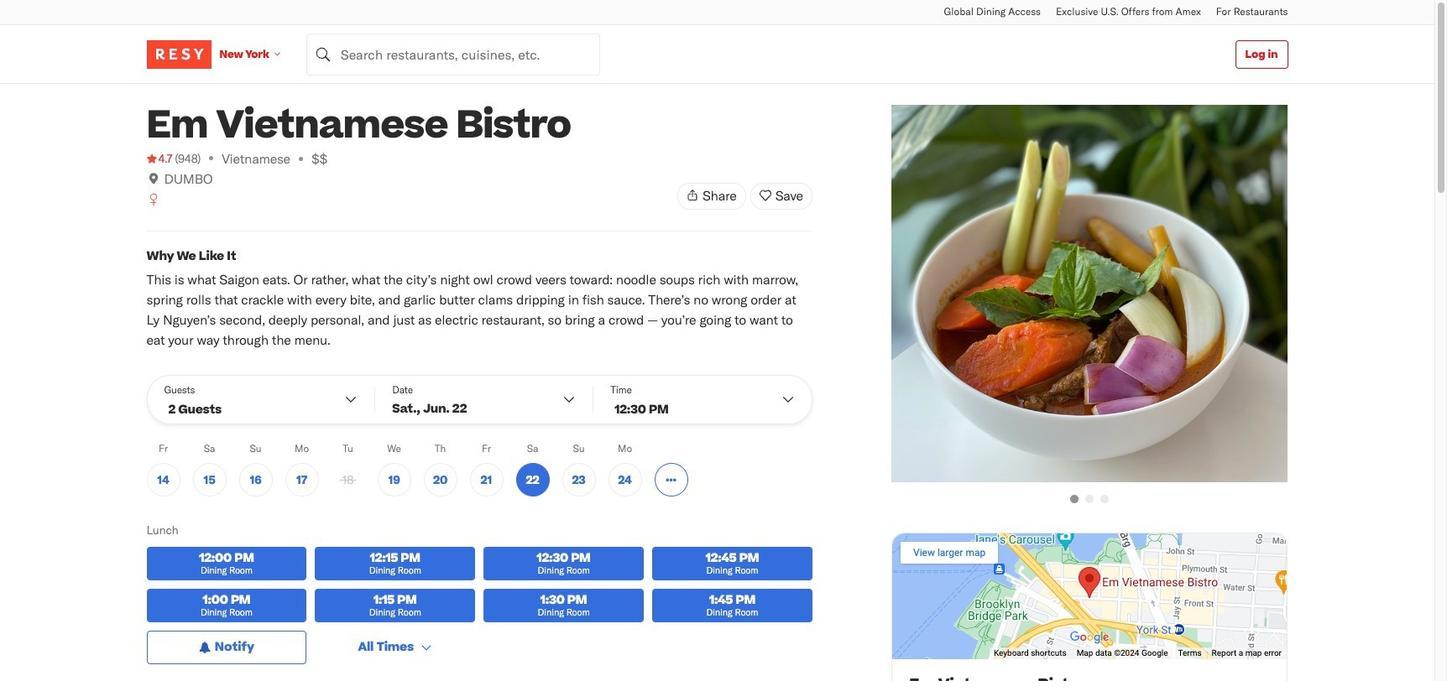 Task type: describe. For each thing, give the bounding box(es) containing it.
4.7 out of 5 stars image
[[147, 150, 172, 167]]

Search restaurants, cuisines, etc. text field
[[306, 33, 600, 75]]



Task type: vqa. For each thing, say whether or not it's contained in the screenshot.
4.9 out of 5 stars 'image'
no



Task type: locate. For each thing, give the bounding box(es) containing it.
None field
[[306, 33, 600, 75]]



